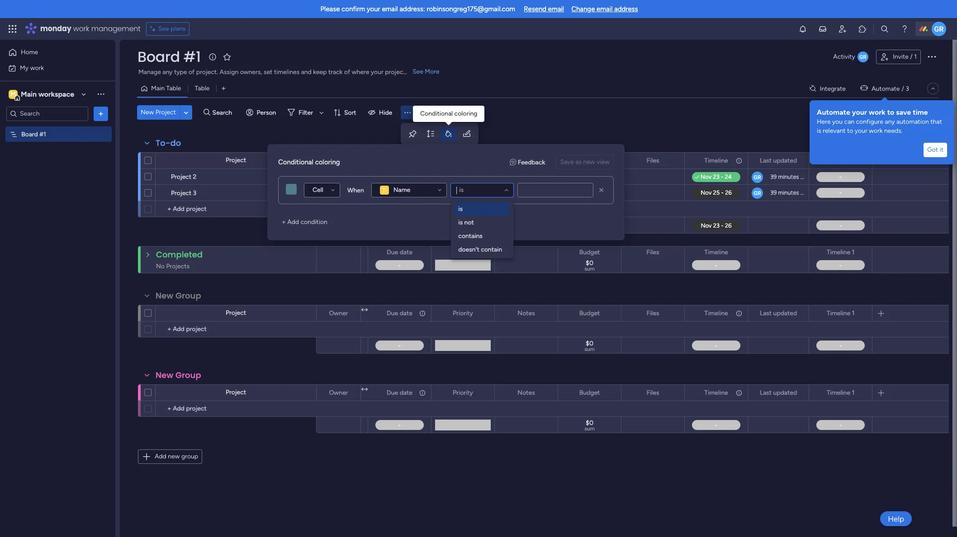 Task type: describe. For each thing, give the bounding box(es) containing it.
0 horizontal spatial to
[[847, 127, 853, 135]]

resend email link
[[524, 5, 564, 13]]

4 timeline 1 field from the top
[[825, 388, 857, 398]]

automation
[[897, 118, 929, 126]]

workspace image
[[9, 89, 18, 99]]

board #1 inside list box
[[21, 131, 46, 138]]

work inside button
[[30, 64, 44, 72]]

main workspace
[[21, 90, 74, 98]]

owner for 2nd owner field from the bottom
[[329, 310, 348, 317]]

your down configure
[[855, 127, 868, 135]]

1 for fourth timeline 1 'field' from the bottom
[[852, 157, 855, 164]]

last for timeline 1
[[760, 310, 772, 317]]

activity button
[[830, 50, 873, 64]]

here
[[817, 118, 831, 126]]

invite / 1 button
[[876, 50, 921, 64]]

3 owner field from the top
[[327, 388, 350, 398]]

date for 2nd "due date" field from the top of the page
[[400, 310, 413, 317]]

my work button
[[5, 61, 97, 75]]

doesn't contain
[[458, 246, 502, 254]]

remove sort image
[[597, 186, 606, 195]]

meeting
[[507, 174, 529, 181]]

please
[[321, 5, 340, 13]]

2 owner field from the top
[[327, 309, 350, 319]]

+ add condition
[[282, 219, 327, 226]]

1 notes field from the top
[[515, 156, 537, 166]]

0 vertical spatial any
[[163, 68, 173, 76]]

2 budget from the top
[[579, 249, 600, 257]]

new for due date
[[156, 290, 173, 302]]

arrow down image
[[316, 107, 327, 118]]

board #1 list box
[[0, 125, 115, 264]]

where
[[352, 68, 369, 76]]

select product image
[[8, 24, 17, 33]]

3 budget from the top
[[579, 310, 600, 317]]

0 horizontal spatial coloring
[[315, 158, 340, 166]]

doesn't
[[458, 246, 479, 254]]

add new group
[[155, 453, 198, 461]]

new project button
[[137, 105, 180, 120]]

timelines
[[274, 68, 300, 76]]

notes for budget
[[518, 310, 535, 317]]

3 due date from the top
[[387, 389, 413, 397]]

needs.
[[884, 127, 903, 135]]

inbox image
[[818, 24, 827, 33]]

project inside button
[[156, 109, 176, 116]]

notes for files
[[518, 389, 535, 397]]

2 timeline field from the top
[[702, 248, 731, 258]]

notes field for budget
[[515, 309, 537, 319]]

3 files from the top
[[647, 310, 659, 317]]

add view image
[[222, 85, 226, 92]]

new project
[[141, 109, 176, 116]]

1 due date from the top
[[387, 249, 413, 257]]

column information image for 2nd "due date" field from the top of the page
[[419, 310, 426, 317]]

invite / 1
[[893, 53, 917, 61]]

filter
[[299, 109, 313, 117]]

save as new view
[[560, 158, 610, 166]]

activity
[[834, 53, 856, 61]]

menu image
[[403, 108, 412, 117]]

help image
[[900, 24, 909, 33]]

when
[[347, 187, 364, 194]]

4 files field from the top
[[644, 388, 662, 398]]

1 email from the left
[[382, 5, 398, 13]]

1 + add project text field from the top
[[160, 204, 312, 215]]

2 due date from the top
[[387, 310, 413, 317]]

show board description image
[[207, 52, 218, 62]]

my
[[20, 64, 29, 72]]

updated for notes
[[773, 157, 797, 164]]

3 timeline 1 field from the top
[[825, 309, 857, 319]]

$500
[[583, 190, 597, 197]]

last updated field for notes
[[758, 156, 799, 166]]

date for third "due date" field from the top of the page
[[400, 389, 413, 397]]

timeline 1 for first timeline 1 'field' from the bottom of the page
[[827, 389, 855, 397]]

management
[[91, 24, 141, 34]]

nov 23
[[390, 190, 409, 197]]

board inside board #1 list box
[[21, 131, 38, 138]]

got it
[[927, 146, 944, 154]]

change email address
[[571, 5, 638, 13]]

1 39 minutes ago from the top
[[770, 174, 811, 181]]

1 priority field from the top
[[451, 248, 475, 258]]

name
[[393, 186, 410, 194]]

automate your work to save time here you can configure any automation that is relevant to your work needs.
[[817, 108, 942, 135]]

you
[[832, 118, 843, 126]]

due for first "due date" field
[[387, 249, 398, 257]]

completed
[[156, 249, 203, 261]]

#1 inside list box
[[39, 131, 46, 138]]

is is not
[[458, 205, 474, 227]]

filter button
[[284, 105, 327, 120]]

is left not
[[458, 219, 463, 227]]

address:
[[400, 5, 425, 13]]

0 vertical spatial new
[[583, 158, 595, 166]]

1 priority from the top
[[453, 249, 473, 257]]

invite members image
[[838, 24, 847, 33]]

email for resend email
[[548, 5, 564, 13]]

0 vertical spatial conditional
[[420, 110, 453, 118]]

got
[[927, 146, 938, 154]]

more
[[425, 68, 440, 76]]

your up can
[[852, 108, 867, 117]]

priority field for due date
[[451, 309, 475, 319]]

project 2
[[171, 173, 197, 181]]

/ for 3
[[902, 85, 904, 93]]

2 $0 sum from the top
[[585, 420, 595, 433]]

1 v2 expand column image from the top
[[361, 307, 368, 314]]

due for 2nd "due date" field from the top of the page
[[387, 310, 398, 317]]

home
[[21, 48, 38, 56]]

timeline 1 for fourth timeline 1 'field' from the bottom
[[827, 157, 855, 164]]

0 horizontal spatial add
[[155, 453, 166, 461]]

1 vertical spatial 3
[[193, 190, 196, 197]]

date for first "due date" field
[[400, 249, 413, 257]]

main table
[[151, 85, 181, 92]]

save
[[560, 158, 574, 166]]

new group for due date
[[156, 290, 201, 302]]

not
[[464, 219, 474, 227]]

priority field for owner
[[451, 388, 475, 398]]

relevant
[[823, 127, 846, 135]]

high
[[456, 173, 470, 181]]

3 sum from the top
[[585, 426, 595, 433]]

1 minutes from the top
[[778, 174, 799, 181]]

2 table from the left
[[195, 85, 210, 92]]

2 39 from the top
[[770, 190, 777, 196]]

1 for first timeline 1 'field' from the bottom of the page
[[852, 389, 855, 397]]

1 of from the left
[[189, 68, 195, 76]]

0 vertical spatial to
[[888, 108, 895, 117]]

budget $0 sum
[[579, 249, 600, 272]]

v2 search image
[[204, 108, 210, 118]]

v2 user feedback image
[[510, 159, 516, 166]]

any inside automate your work to save time here you can configure any automation that is relevant to your work needs.
[[885, 118, 895, 126]]

search everything image
[[880, 24, 889, 33]]

is inside automate your work to save time here you can configure any automation that is relevant to your work needs.
[[817, 127, 822, 135]]

Completed field
[[154, 249, 205, 261]]

it
[[940, 146, 944, 154]]

as
[[576, 158, 582, 166]]

0 vertical spatial options image
[[927, 51, 937, 62]]

manage
[[138, 68, 161, 76]]

is down medium
[[458, 205, 463, 213]]

due for third "due date" field from the top of the page
[[387, 389, 398, 397]]

to-
[[156, 138, 170, 149]]

set
[[264, 68, 273, 76]]

1 horizontal spatial 3
[[906, 85, 909, 93]]

that
[[931, 118, 942, 126]]

add to favorites image
[[222, 52, 232, 61]]

nov for nov 23
[[390, 190, 401, 197]]

notifications image
[[799, 24, 808, 33]]

3 timeline field from the top
[[702, 309, 731, 319]]

4 budget from the top
[[579, 389, 600, 397]]

Search in workspace field
[[19, 109, 76, 119]]

see plans
[[158, 25, 186, 33]]

please confirm your email address: robinsongreg175@gmail.com
[[321, 5, 515, 13]]

time
[[913, 108, 928, 117]]

sort button
[[330, 105, 362, 120]]

nov for nov 22
[[390, 174, 401, 181]]

hide
[[379, 109, 392, 117]]

new group field for due date
[[153, 290, 203, 302]]

meeting notes
[[507, 174, 545, 181]]

1 files field from the top
[[644, 156, 662, 166]]

column information image for 4th timeline field from the bottom of the page
[[736, 157, 743, 164]]

table button
[[188, 81, 216, 96]]

+ add condition button
[[278, 215, 331, 230]]

1 horizontal spatial board
[[138, 47, 180, 67]]

confirm
[[342, 5, 365, 13]]

your right confirm
[[367, 5, 380, 13]]

1 inside button
[[914, 53, 917, 61]]

notes
[[531, 174, 545, 181]]

1 files from the top
[[647, 157, 659, 164]]

0 horizontal spatial options image
[[96, 109, 105, 118]]

configure
[[856, 118, 884, 126]]

1 vertical spatial conditional coloring
[[278, 158, 340, 166]]

2 sum from the top
[[585, 347, 595, 353]]

2 vertical spatial options image
[[875, 154, 892, 168]]

medium
[[452, 189, 475, 197]]

3 budget field from the top
[[577, 309, 602, 319]]

nov 22
[[390, 174, 409, 181]]



Task type: locate. For each thing, give the bounding box(es) containing it.
2 timeline 1 from the top
[[827, 249, 855, 257]]

change
[[571, 5, 595, 13]]

1 horizontal spatial email
[[548, 5, 564, 13]]

last for timeline
[[760, 389, 772, 397]]

0 horizontal spatial conditional
[[278, 158, 314, 166]]

0 vertical spatial ago
[[801, 174, 811, 181]]

automate your work to save time heading
[[817, 108, 947, 118]]

+ Add project text field
[[160, 204, 312, 215], [160, 324, 312, 335]]

my work
[[20, 64, 44, 72]]

1 for second timeline 1 'field' from the top of the page
[[852, 249, 855, 257]]

2 nov from the top
[[390, 190, 401, 197]]

1 nov from the top
[[390, 174, 401, 181]]

1 $0 from the top
[[586, 260, 594, 267]]

2 vertical spatial owner field
[[327, 388, 350, 398]]

feedback link
[[510, 158, 545, 167]]

3 timeline 1 from the top
[[827, 310, 855, 317]]

To-do field
[[153, 138, 183, 149]]

owners,
[[240, 68, 262, 76]]

board #1 down the search in workspace field
[[21, 131, 46, 138]]

1 new group field from the top
[[153, 290, 203, 302]]

Budget field
[[577, 156, 602, 166], [577, 248, 602, 258], [577, 309, 602, 319], [577, 388, 602, 398]]

greg robinson image
[[932, 22, 946, 36]]

1 vertical spatial board #1
[[21, 131, 46, 138]]

2 + add project text field from the top
[[160, 324, 312, 335]]

column information image for first timeline field from the bottom
[[736, 390, 743, 397]]

1 vertical spatial add
[[155, 453, 166, 461]]

options image down needs.
[[875, 154, 892, 168]]

workspace options image
[[96, 90, 105, 99]]

3 email from the left
[[597, 5, 613, 13]]

4 files from the top
[[647, 389, 659, 397]]

#1 up 'type' in the top of the page
[[183, 47, 201, 67]]

is down high
[[459, 186, 464, 194]]

1 vertical spatial due date field
[[385, 309, 415, 319]]

board down the search in workspace field
[[21, 131, 38, 138]]

1 vertical spatial any
[[885, 118, 895, 126]]

dapulse checkmark sign image
[[695, 172, 700, 183]]

view
[[597, 158, 610, 166]]

column information image for third "due date" field from the top of the page
[[419, 390, 426, 397]]

m
[[10, 90, 16, 98]]

0 vertical spatial 39
[[770, 174, 777, 181]]

last updated
[[760, 157, 797, 164], [760, 310, 797, 317], [760, 389, 797, 397]]

notes field for files
[[515, 388, 537, 398]]

1 vertical spatial notes field
[[515, 309, 537, 319]]

1 budget field from the top
[[577, 156, 602, 166]]

2 group from the top
[[176, 370, 201, 381]]

1 date from the top
[[400, 249, 413, 257]]

robinsongreg175@gmail.com
[[427, 5, 515, 13]]

22
[[403, 174, 409, 181]]

priority for owner
[[453, 389, 473, 397]]

4 timeline 1 from the top
[[827, 389, 855, 397]]

/
[[910, 53, 913, 61], [902, 85, 904, 93]]

notes
[[518, 157, 535, 164], [518, 310, 535, 317], [518, 389, 535, 397]]

/ inside button
[[910, 53, 913, 61]]

1 last updated from the top
[[760, 157, 797, 164]]

1 owner field from the top
[[327, 156, 350, 166]]

0 vertical spatial notes field
[[515, 156, 537, 166]]

autopilot image
[[860, 82, 868, 94]]

2 new group from the top
[[156, 370, 201, 381]]

workspace selection element
[[9, 89, 76, 101]]

main inside workspace selection element
[[21, 90, 37, 98]]

see more link
[[412, 67, 441, 76]]

Owner field
[[327, 156, 350, 166], [327, 309, 350, 319], [327, 388, 350, 398]]

column information image for 2nd timeline field from the bottom
[[736, 310, 743, 317]]

0 vertical spatial new group field
[[153, 290, 203, 302]]

Timeline 1 field
[[825, 156, 857, 166], [825, 248, 857, 258], [825, 309, 857, 319], [825, 388, 857, 398]]

due date
[[387, 249, 413, 257], [387, 310, 413, 317], [387, 389, 413, 397]]

see plans button
[[146, 22, 190, 36]]

3 last updated from the top
[[760, 389, 797, 397]]

options image right invite / 1
[[927, 51, 937, 62]]

option
[[0, 126, 115, 128]]

/ up save
[[902, 85, 904, 93]]

Due date field
[[385, 248, 415, 258], [385, 309, 415, 319], [385, 388, 415, 398]]

0 horizontal spatial email
[[382, 5, 398, 13]]

track
[[328, 68, 343, 76]]

2 notes field from the top
[[515, 309, 537, 319]]

2 vertical spatial due date
[[387, 389, 413, 397]]

0 vertical spatial group
[[176, 290, 201, 302]]

0 vertical spatial /
[[910, 53, 913, 61]]

other
[[519, 190, 534, 197]]

last
[[760, 157, 772, 164], [760, 310, 772, 317], [760, 389, 772, 397]]

0 vertical spatial #1
[[183, 47, 201, 67]]

owner for 3rd owner field from the bottom
[[329, 157, 348, 164]]

2 priority field from the top
[[451, 309, 475, 319]]

updated for timeline 1
[[773, 310, 797, 317]]

39
[[770, 174, 777, 181], [770, 190, 777, 196]]

1 horizontal spatial of
[[344, 68, 350, 76]]

main inside button
[[151, 85, 165, 92]]

last for notes
[[760, 157, 772, 164]]

group for due date
[[176, 290, 201, 302]]

1 vertical spatial last
[[760, 310, 772, 317]]

1 vertical spatial notes
[[518, 310, 535, 317]]

table down project.
[[195, 85, 210, 92]]

main down manage
[[151, 85, 165, 92]]

new right as at the top of the page
[[583, 158, 595, 166]]

3 priority from the top
[[453, 389, 473, 397]]

Files field
[[644, 156, 662, 166], [644, 248, 662, 258], [644, 309, 662, 319], [644, 388, 662, 398]]

1 vertical spatial due date
[[387, 310, 413, 317]]

1 horizontal spatial see
[[413, 68, 423, 76]]

got it button
[[924, 143, 947, 157]]

any up needs.
[[885, 118, 895, 126]]

3 $0 from the top
[[586, 420, 594, 428]]

1 vertical spatial last updated
[[760, 310, 797, 317]]

automate for your
[[817, 108, 850, 117]]

see inside see more link
[[413, 68, 423, 76]]

1 vertical spatial coloring
[[315, 158, 340, 166]]

1 vertical spatial /
[[902, 85, 904, 93]]

your
[[367, 5, 380, 13], [371, 68, 384, 76], [852, 108, 867, 117], [855, 127, 868, 135]]

0 vertical spatial + add project text field
[[160, 204, 312, 215]]

0 vertical spatial new group
[[156, 290, 201, 302]]

3 notes from the top
[[518, 389, 535, 397]]

0 vertical spatial conditional coloring
[[420, 110, 478, 118]]

owner for 1st owner field from the bottom of the page
[[329, 389, 348, 397]]

0 horizontal spatial of
[[189, 68, 195, 76]]

1 39 from the top
[[770, 174, 777, 181]]

3 notes field from the top
[[515, 388, 537, 398]]

1 horizontal spatial add
[[287, 219, 299, 226]]

budget
[[579, 157, 600, 164], [579, 249, 600, 257], [579, 310, 600, 317], [579, 389, 600, 397]]

project
[[385, 68, 406, 76]]

Timeline field
[[702, 156, 731, 166], [702, 248, 731, 258], [702, 309, 731, 319], [702, 388, 731, 398]]

1 horizontal spatial conditional coloring
[[420, 110, 478, 118]]

2 last from the top
[[760, 310, 772, 317]]

0 vertical spatial coloring
[[455, 110, 478, 118]]

1 vertical spatial group
[[176, 370, 201, 381]]

automate
[[872, 85, 900, 93], [817, 108, 850, 117]]

/ for 1
[[910, 53, 913, 61]]

see left more at left top
[[413, 68, 423, 76]]

1 owner from the top
[[329, 157, 348, 164]]

1 notes from the top
[[518, 157, 535, 164]]

last updated field for timeline
[[758, 388, 799, 398]]

stands.
[[407, 68, 427, 76]]

to left save
[[888, 108, 895, 117]]

project.
[[196, 68, 218, 76]]

integrate
[[820, 85, 846, 93]]

condition
[[301, 219, 327, 226]]

project
[[156, 109, 176, 116], [226, 157, 246, 164], [171, 173, 191, 181], [171, 190, 191, 197], [226, 309, 246, 317], [226, 389, 246, 397]]

main right workspace image
[[21, 90, 37, 98]]

to
[[888, 108, 895, 117], [847, 127, 853, 135]]

1 vertical spatial last updated field
[[758, 309, 799, 319]]

timeline 1 for second timeline 1 'field' from the top of the page
[[827, 249, 855, 257]]

2 timeline 1 field from the top
[[825, 248, 857, 258]]

invite
[[893, 53, 909, 61]]

feedback
[[518, 159, 545, 166]]

workspace
[[38, 90, 74, 98]]

Last updated field
[[758, 156, 799, 166], [758, 309, 799, 319], [758, 388, 799, 398]]

$0
[[586, 260, 594, 267], [586, 340, 594, 348], [586, 420, 594, 428]]

0 vertical spatial 39 minutes ago
[[770, 174, 811, 181]]

save
[[896, 108, 911, 117]]

1 horizontal spatial board #1
[[138, 47, 201, 67]]

email right resend at the right of page
[[548, 5, 564, 13]]

dapulse integrations image
[[810, 85, 816, 92]]

2 vertical spatial last updated
[[760, 389, 797, 397]]

last updated field for timeline 1
[[758, 309, 799, 319]]

0 vertical spatial last updated field
[[758, 156, 799, 166]]

sum inside budget $0 sum
[[585, 266, 595, 272]]

angle down image
[[184, 109, 188, 116]]

1 vertical spatial 39 minutes ago
[[770, 190, 811, 196]]

0 horizontal spatial #1
[[39, 131, 46, 138]]

2 minutes from the top
[[778, 190, 799, 196]]

1 vertical spatial board
[[21, 131, 38, 138]]

39 minutes ago
[[770, 174, 811, 181], [770, 190, 811, 196]]

3 priority field from the top
[[451, 388, 475, 398]]

1 vertical spatial automate
[[817, 108, 850, 117]]

automate for /
[[872, 85, 900, 93]]

4 budget field from the top
[[577, 388, 602, 398]]

1 horizontal spatial to
[[888, 108, 895, 117]]

2 updated from the top
[[773, 310, 797, 317]]

0 vertical spatial last updated
[[760, 157, 797, 164]]

new left group
[[168, 453, 180, 461]]

last updated for notes
[[760, 157, 797, 164]]

2 vertical spatial last
[[760, 389, 772, 397]]

0 horizontal spatial main
[[21, 90, 37, 98]]

monday work management
[[40, 24, 141, 34]]

2 horizontal spatial email
[[597, 5, 613, 13]]

table down 'type' in the top of the page
[[166, 85, 181, 92]]

2 last updated field from the top
[[758, 309, 799, 319]]

new
[[141, 109, 154, 116], [156, 290, 173, 302], [156, 370, 173, 381]]

0 vertical spatial minutes
[[778, 174, 799, 181]]

contain
[[481, 246, 502, 254]]

2 owner from the top
[[329, 310, 348, 317]]

2 files field from the top
[[644, 248, 662, 258]]

0 vertical spatial $0 sum
[[585, 340, 595, 353]]

1 vertical spatial new
[[168, 453, 180, 461]]

0 vertical spatial v2 expand column image
[[361, 307, 368, 314]]

1 vertical spatial see
[[413, 68, 423, 76]]

Search field
[[210, 106, 237, 119]]

Notes field
[[515, 156, 537, 166], [515, 309, 537, 319], [515, 388, 537, 398]]

1 last from the top
[[760, 157, 772, 164]]

work right my
[[30, 64, 44, 72]]

to down can
[[847, 127, 853, 135]]

options image
[[927, 51, 937, 62], [96, 109, 105, 118], [875, 154, 892, 168]]

email left address: at the top
[[382, 5, 398, 13]]

updated for timeline
[[773, 389, 797, 397]]

3 updated from the top
[[773, 389, 797, 397]]

1 vertical spatial priority field
[[451, 309, 475, 319]]

board #1 up 'type' in the top of the page
[[138, 47, 201, 67]]

main
[[151, 85, 165, 92], [21, 90, 37, 98]]

1 new group from the top
[[156, 290, 201, 302]]

1
[[914, 53, 917, 61], [852, 157, 855, 164], [852, 249, 855, 257], [852, 310, 855, 317], [852, 389, 855, 397]]

help button
[[880, 512, 912, 527]]

email right "change"
[[597, 5, 613, 13]]

automate up you
[[817, 108, 850, 117]]

2 vertical spatial priority
[[453, 389, 473, 397]]

2 vertical spatial notes
[[518, 389, 535, 397]]

0 vertical spatial notes
[[518, 157, 535, 164]]

conditional coloring up cell
[[278, 158, 340, 166]]

3 last from the top
[[760, 389, 772, 397]]

2 budget field from the top
[[577, 248, 602, 258]]

2 due from the top
[[387, 310, 398, 317]]

2 v2 expand column image from the top
[[361, 386, 368, 394]]

1 horizontal spatial /
[[910, 53, 913, 61]]

new group
[[156, 290, 201, 302], [156, 370, 201, 381]]

group for owner
[[176, 370, 201, 381]]

3 down 2
[[193, 190, 196, 197]]

coloring
[[455, 110, 478, 118], [315, 158, 340, 166]]

any
[[163, 68, 173, 76], [885, 118, 895, 126]]

work down configure
[[869, 127, 883, 135]]

2 vertical spatial date
[[400, 389, 413, 397]]

work right monday
[[73, 24, 89, 34]]

sort
[[344, 109, 356, 117]]

apps image
[[858, 24, 867, 33]]

nov left 22
[[390, 174, 401, 181]]

of right 'type' in the top of the page
[[189, 68, 195, 76]]

timeline
[[705, 157, 728, 164], [827, 157, 851, 164], [705, 249, 728, 257], [827, 249, 851, 257], [705, 310, 728, 317], [827, 310, 851, 317], [705, 389, 728, 397], [827, 389, 851, 397]]

of right track
[[344, 68, 350, 76]]

see for see plans
[[158, 25, 169, 33]]

3
[[906, 85, 909, 93], [193, 190, 196, 197]]

$1,000
[[581, 174, 599, 181]]

#1 down the search in workspace field
[[39, 131, 46, 138]]

1 vertical spatial $0
[[586, 340, 594, 348]]

automate right the autopilot image
[[872, 85, 900, 93]]

1 horizontal spatial coloring
[[455, 110, 478, 118]]

automate inside automate your work to save time here you can configure any automation that is relevant to your work needs.
[[817, 108, 850, 117]]

options image down the workspace options icon on the top left of page
[[96, 109, 105, 118]]

conditional right menu image
[[420, 110, 453, 118]]

group
[[176, 290, 201, 302], [176, 370, 201, 381]]

0 horizontal spatial automate
[[817, 108, 850, 117]]

$0 inside budget $0 sum
[[586, 260, 594, 267]]

1 last updated field from the top
[[758, 156, 799, 166]]

help
[[888, 515, 904, 524]]

see
[[158, 25, 169, 33], [413, 68, 423, 76]]

is
[[817, 127, 822, 135], [459, 186, 464, 194], [458, 205, 463, 213], [458, 219, 463, 227]]

3 owner from the top
[[329, 389, 348, 397]]

0 vertical spatial board
[[138, 47, 180, 67]]

files
[[647, 157, 659, 164], [647, 249, 659, 257], [647, 310, 659, 317], [647, 389, 659, 397]]

add new group button
[[138, 450, 202, 465]]

contains
[[458, 233, 483, 240]]

type
[[174, 68, 187, 76]]

0 vertical spatial $0
[[586, 260, 594, 267]]

add right +
[[287, 219, 299, 226]]

resend email
[[524, 5, 564, 13]]

0 vertical spatial automate
[[872, 85, 900, 93]]

3 up save
[[906, 85, 909, 93]]

0 vertical spatial see
[[158, 25, 169, 33]]

2 vertical spatial due date field
[[385, 388, 415, 398]]

2 of from the left
[[344, 68, 350, 76]]

ago
[[801, 174, 811, 181], [801, 190, 811, 196]]

1 vertical spatial + add project text field
[[160, 324, 312, 335]]

0 horizontal spatial 3
[[193, 190, 196, 197]]

4 timeline field from the top
[[702, 388, 731, 398]]

new for owner
[[156, 370, 173, 381]]

work
[[73, 24, 89, 34], [30, 64, 44, 72], [869, 108, 886, 117], [869, 127, 883, 135]]

2 files from the top
[[647, 249, 659, 257]]

1 vertical spatial options image
[[96, 109, 105, 118]]

home button
[[5, 45, 97, 60]]

1 $0 sum from the top
[[585, 340, 595, 353]]

assign
[[220, 68, 239, 76]]

save as new view button
[[556, 155, 614, 170]]

3 date from the top
[[400, 389, 413, 397]]

1 horizontal spatial #1
[[183, 47, 201, 67]]

new group field for owner
[[153, 370, 203, 382]]

1 timeline 1 from the top
[[827, 157, 855, 164]]

1 budget from the top
[[579, 157, 600, 164]]

3 last updated field from the top
[[758, 388, 799, 398]]

resend
[[524, 5, 547, 13]]

1 updated from the top
[[773, 157, 797, 164]]

0 horizontal spatial table
[[166, 85, 181, 92]]

2 last updated from the top
[[760, 310, 797, 317]]

change email address link
[[571, 5, 638, 13]]

plans
[[171, 25, 186, 33]]

do
[[170, 138, 181, 149]]

keep
[[313, 68, 327, 76]]

1 due date field from the top
[[385, 248, 415, 258]]

priority
[[453, 249, 473, 257], [453, 310, 473, 317], [453, 389, 473, 397]]

1 timeline field from the top
[[702, 156, 731, 166]]

main table button
[[137, 81, 188, 96]]

2 ago from the top
[[801, 190, 811, 196]]

new inside the new project button
[[141, 109, 154, 116]]

1 vertical spatial sum
[[585, 347, 595, 353]]

0 horizontal spatial board
[[21, 131, 38, 138]]

address
[[614, 5, 638, 13]]

1 vertical spatial new
[[156, 290, 173, 302]]

timeline 1 for 3rd timeline 1 'field' from the top of the page
[[827, 310, 855, 317]]

2 due date field from the top
[[385, 309, 415, 319]]

0 horizontal spatial any
[[163, 68, 173, 76]]

v2 expand column image
[[361, 307, 368, 314], [361, 386, 368, 394]]

1 ago from the top
[[801, 174, 811, 181]]

0 horizontal spatial conditional coloring
[[278, 158, 340, 166]]

0 horizontal spatial /
[[902, 85, 904, 93]]

+
[[282, 219, 286, 226]]

1 vertical spatial priority
[[453, 310, 473, 317]]

add left group
[[155, 453, 166, 461]]

priority for due date
[[453, 310, 473, 317]]

person
[[257, 109, 276, 117]]

project 3
[[171, 190, 196, 197]]

0 vertical spatial owner field
[[327, 156, 350, 166]]

0 vertical spatial due date field
[[385, 248, 415, 258]]

see left plans in the left of the page
[[158, 25, 169, 33]]

/ right invite
[[910, 53, 913, 61]]

1 table from the left
[[166, 85, 181, 92]]

main for main table
[[151, 85, 165, 92]]

2 39 minutes ago from the top
[[770, 190, 811, 196]]

2 vertical spatial last updated field
[[758, 388, 799, 398]]

owner
[[329, 157, 348, 164], [329, 310, 348, 317], [329, 389, 348, 397]]

0 vertical spatial due date
[[387, 249, 413, 257]]

1 horizontal spatial table
[[195, 85, 210, 92]]

collapse board header image
[[930, 85, 937, 92]]

v2 done deadline image
[[371, 173, 379, 182]]

column information image
[[736, 157, 743, 164], [419, 310, 426, 317], [736, 310, 743, 317], [419, 390, 426, 397], [736, 390, 743, 397]]

last updated for timeline 1
[[760, 310, 797, 317]]

2
[[193, 173, 197, 181]]

1 due from the top
[[387, 249, 398, 257]]

2 email from the left
[[548, 5, 564, 13]]

any left 'type' in the top of the page
[[163, 68, 173, 76]]

0 vertical spatial 3
[[906, 85, 909, 93]]

0 horizontal spatial see
[[158, 25, 169, 33]]

email for change email address
[[597, 5, 613, 13]]

0 vertical spatial add
[[287, 219, 299, 226]]

2 vertical spatial notes field
[[515, 388, 537, 398]]

see more
[[413, 68, 440, 76]]

2 notes from the top
[[518, 310, 535, 317]]

conditional coloring right menu image
[[420, 110, 478, 118]]

Priority field
[[451, 248, 475, 258], [451, 309, 475, 319], [451, 388, 475, 398]]

0 vertical spatial date
[[400, 249, 413, 257]]

1 vertical spatial new group
[[156, 370, 201, 381]]

2 new group field from the top
[[153, 370, 203, 382]]

2 vertical spatial sum
[[585, 426, 595, 433]]

work up configure
[[869, 108, 886, 117]]

nov left the 23
[[390, 190, 401, 197]]

board up manage
[[138, 47, 180, 67]]

due
[[387, 249, 398, 257], [387, 310, 398, 317], [387, 389, 398, 397]]

0 vertical spatial last
[[760, 157, 772, 164]]

0 vertical spatial owner
[[329, 157, 348, 164]]

1 timeline 1 field from the top
[[825, 156, 857, 166]]

2 vertical spatial updated
[[773, 389, 797, 397]]

New Group field
[[153, 290, 203, 302], [153, 370, 203, 382]]

3 files field from the top
[[644, 309, 662, 319]]

main for main workspace
[[21, 90, 37, 98]]

your right where in the top left of the page
[[371, 68, 384, 76]]

conditional up cell
[[278, 158, 314, 166]]

3 due date field from the top
[[385, 388, 415, 398]]

see for see more
[[413, 68, 423, 76]]

2 $0 from the top
[[586, 340, 594, 348]]

+ Add project text field
[[160, 404, 312, 415]]

Board #1 field
[[135, 47, 203, 67]]

new group for owner
[[156, 370, 201, 381]]

1 for 3rd timeline 1 'field' from the top of the page
[[852, 310, 855, 317]]

see inside see plans "button"
[[158, 25, 169, 33]]

last updated for timeline
[[760, 389, 797, 397]]

manage any type of project. assign owners, set timelines and keep track of where your project stands.
[[138, 68, 427, 76]]

0 horizontal spatial new
[[168, 453, 180, 461]]

1 horizontal spatial new
[[583, 158, 595, 166]]

is down the here
[[817, 127, 822, 135]]

and
[[301, 68, 312, 76]]



Task type: vqa. For each thing, say whether or not it's contained in the screenshot.
leftmost dates
no



